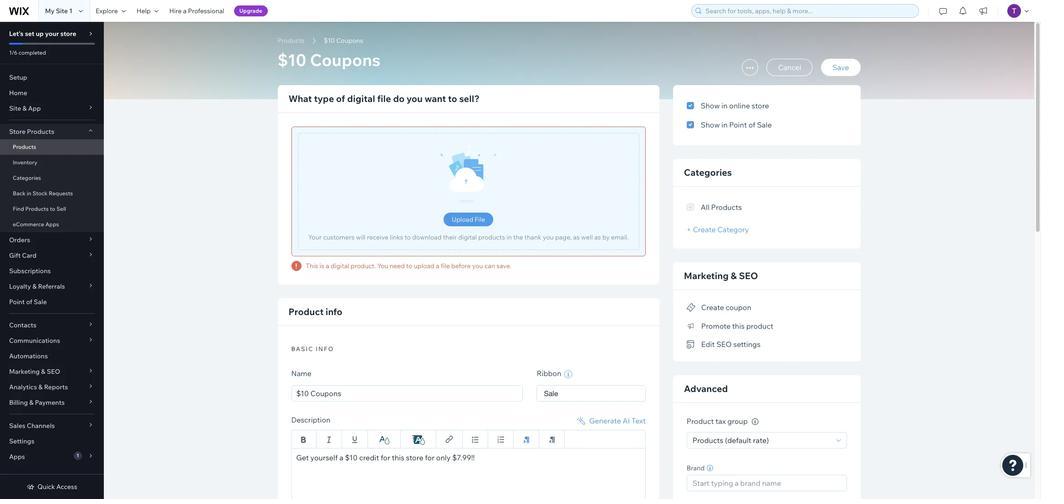 Task type: describe. For each thing, give the bounding box(es) containing it.
to right need
[[406, 262, 412, 270]]

communications
[[9, 337, 60, 345]]

contacts button
[[0, 317, 104, 333]]

access
[[56, 483, 77, 491]]

show for show in point of sale
[[701, 120, 720, 129]]

categories inside the '$10 coupons' form
[[684, 167, 732, 178]]

get
[[296, 453, 309, 462]]

generate
[[589, 416, 621, 425]]

home link
[[0, 85, 104, 101]]

before
[[451, 262, 471, 270]]

orders
[[9, 236, 30, 244]]

site & app
[[9, 104, 41, 112]]

find products to sell
[[13, 205, 66, 212]]

is
[[320, 262, 324, 270]]

page,
[[555, 233, 572, 241]]

point of sale link
[[0, 294, 104, 310]]

edit
[[701, 340, 715, 349]]

edit seo settings button
[[687, 338, 761, 351]]

category
[[717, 225, 749, 234]]

create coupon
[[701, 303, 751, 312]]

all products
[[701, 203, 742, 212]]

my
[[45, 7, 54, 15]]

find products to sell link
[[0, 201, 104, 217]]

false text field
[[291, 448, 646, 499]]

your
[[45, 30, 59, 38]]

upload file
[[452, 215, 485, 224]]

0 vertical spatial you
[[407, 93, 423, 104]]

hire
[[169, 7, 182, 15]]

1 horizontal spatial sale
[[544, 389, 558, 398]]

this
[[306, 262, 318, 270]]

point inside the '$10 coupons' form
[[729, 120, 747, 129]]

setup
[[9, 73, 27, 82]]

loyalty & referrals button
[[0, 279, 104, 294]]

loyalty
[[9, 282, 31, 291]]

0 vertical spatial create
[[693, 225, 716, 234]]

channels
[[27, 422, 55, 430]]

name
[[291, 369, 311, 378]]

2 for from the left
[[425, 453, 435, 462]]

billing
[[9, 398, 28, 407]]

info for basic info
[[316, 345, 334, 352]]

& inside the '$10 coupons' form
[[731, 270, 737, 281]]

product info
[[288, 306, 342, 317]]

this inside text field
[[392, 453, 404, 462]]

settings
[[733, 340, 761, 349]]

a right upload
[[436, 262, 439, 270]]

store products
[[9, 128, 54, 136]]

in for point
[[721, 120, 728, 129]]

0 horizontal spatial file
[[377, 93, 391, 104]]

gift
[[9, 251, 21, 260]]

sell
[[56, 205, 66, 212]]

basic info
[[291, 345, 334, 352]]

explore
[[96, 7, 118, 15]]

loyalty & referrals
[[9, 282, 65, 291]]

professional
[[188, 7, 224, 15]]

can
[[484, 262, 495, 270]]

my site 1
[[45, 7, 72, 15]]

store inside text field
[[406, 453, 423, 462]]

$10 coupons form
[[104, 22, 1041, 499]]

hire a professional link
[[164, 0, 230, 22]]

set
[[25, 30, 34, 38]]

save.
[[497, 262, 511, 270]]

hire a professional
[[169, 7, 224, 15]]

analytics
[[9, 383, 37, 391]]

gift card button
[[0, 248, 104, 263]]

what type of digital file do you want to sell?
[[288, 93, 480, 104]]

sales channels button
[[0, 418, 104, 434]]

marketing inside "marketing & seo" dropdown button
[[9, 367, 40, 376]]

of inside 'link'
[[26, 298, 32, 306]]

well
[[581, 233, 593, 241]]

products (default rate)
[[693, 436, 769, 445]]

let's set up your store
[[9, 30, 76, 38]]

a inside text field
[[339, 453, 343, 462]]

billing & payments
[[9, 398, 65, 407]]

their
[[443, 233, 457, 241]]

to inside sidebar element
[[50, 205, 55, 212]]

stock
[[33, 190, 48, 197]]

find
[[13, 205, 24, 212]]

seo inside "marketing & seo" dropdown button
[[47, 367, 60, 376]]

a right 'is' in the bottom of the page
[[326, 262, 329, 270]]

by
[[602, 233, 610, 241]]

analytics & reports button
[[0, 379, 104, 395]]

subscriptions link
[[0, 263, 104, 279]]

marketing & seo inside dropdown button
[[9, 367, 60, 376]]

digital for you
[[347, 93, 375, 104]]

sale inside 'link'
[[34, 298, 47, 306]]

digital for need
[[331, 262, 349, 270]]

ecommerce
[[13, 221, 44, 228]]

2 vertical spatial you
[[472, 262, 483, 270]]

marketing inside the '$10 coupons' form
[[684, 270, 729, 281]]

let's
[[9, 30, 23, 38]]

marketing & seo button
[[0, 364, 104, 379]]

& for loyalty & referrals dropdown button
[[32, 282, 37, 291]]

coupon
[[726, 303, 751, 312]]

what
[[288, 93, 312, 104]]

product
[[746, 321, 773, 330]]

quick access button
[[27, 483, 77, 491]]

info for product info
[[326, 306, 342, 317]]

you
[[377, 262, 388, 270]]

credit
[[359, 453, 379, 462]]

type
[[314, 93, 334, 104]]

create coupon button
[[687, 301, 751, 314]]

site inside popup button
[[9, 104, 21, 112]]

description
[[291, 415, 330, 424]]

marketing & seo inside the '$10 coupons' form
[[684, 270, 758, 281]]

orders button
[[0, 232, 104, 248]]

0 vertical spatial site
[[56, 7, 68, 15]]

(default
[[725, 436, 751, 445]]

site & app button
[[0, 101, 104, 116]]

1 vertical spatial $10 coupons
[[278, 50, 381, 70]]

analytics & reports
[[9, 383, 68, 391]]

to right links
[[405, 233, 411, 241]]

your customers will receive links to download their digital products in the thank you page, as well as by email.
[[308, 233, 629, 241]]

back in stock requests link
[[0, 186, 104, 201]]

save button
[[821, 59, 860, 76]]

referrals
[[38, 282, 65, 291]]

point inside 'link'
[[9, 298, 25, 306]]

+ create category button
[[687, 225, 749, 234]]

point of sale
[[9, 298, 47, 306]]

promote coupon image
[[687, 304, 696, 312]]

info tooltip image
[[752, 418, 759, 425]]



Task type: locate. For each thing, give the bounding box(es) containing it.
0 horizontal spatial seo
[[47, 367, 60, 376]]

& right billing
[[29, 398, 33, 407]]

$10 inside get yourself a $10 credit for this store for only $7.99!! text field
[[345, 453, 358, 462]]

point down online
[[729, 120, 747, 129]]

1 horizontal spatial site
[[56, 7, 68, 15]]

subscriptions
[[9, 267, 51, 275]]

1 horizontal spatial $10
[[324, 36, 335, 45]]

2 vertical spatial digital
[[331, 262, 349, 270]]

0 horizontal spatial site
[[9, 104, 21, 112]]

customers
[[323, 233, 354, 241]]

1 vertical spatial store
[[752, 101, 769, 110]]

seo inside edit seo settings button
[[716, 340, 732, 349]]

you left page,
[[543, 233, 554, 241]]

sale down ribbon
[[544, 389, 558, 398]]

0 vertical spatial $10
[[324, 36, 335, 45]]

requests
[[49, 190, 73, 197]]

settings link
[[0, 434, 104, 449]]

1 horizontal spatial products link
[[273, 36, 309, 45]]

0 vertical spatial apps
[[45, 221, 59, 228]]

1 vertical spatial info
[[316, 345, 334, 352]]

create inside button
[[701, 303, 724, 312]]

sidebar element
[[0, 22, 104, 499]]

marketing up create coupon button
[[684, 270, 729, 281]]

show in online store
[[701, 101, 769, 110]]

0 horizontal spatial as
[[573, 233, 580, 241]]

will
[[356, 233, 365, 241]]

0 vertical spatial show
[[701, 101, 720, 110]]

1/6
[[9, 49, 17, 56]]

show left online
[[701, 101, 720, 110]]

0 horizontal spatial product
[[288, 306, 324, 317]]

2 horizontal spatial seo
[[739, 270, 758, 281]]

thank
[[525, 233, 541, 241]]

quick
[[37, 483, 55, 491]]

1
[[69, 7, 72, 15], [77, 453, 79, 459]]

promote
[[701, 321, 731, 330]]

coupons
[[336, 36, 363, 45], [310, 50, 381, 70]]

a right yourself
[[339, 453, 343, 462]]

cancel button
[[767, 59, 813, 76]]

1 horizontal spatial as
[[594, 233, 601, 241]]

create right +
[[693, 225, 716, 234]]

edit seo settings
[[701, 340, 761, 349]]

1 vertical spatial product
[[687, 417, 714, 426]]

categories up all
[[684, 167, 732, 178]]

marketing up analytics
[[9, 367, 40, 376]]

sale down show in online store
[[757, 120, 772, 129]]

ai
[[623, 416, 630, 425]]

generate ai text button
[[575, 415, 646, 426]]

for right credit
[[381, 453, 390, 462]]

products inside dropdown button
[[27, 128, 54, 136]]

store right online
[[752, 101, 769, 110]]

0 horizontal spatial apps
[[9, 453, 25, 461]]

1 vertical spatial apps
[[9, 453, 25, 461]]

generate ai text
[[589, 416, 646, 425]]

show in point of sale
[[701, 120, 772, 129]]

0 horizontal spatial you
[[407, 93, 423, 104]]

point down loyalty
[[9, 298, 25, 306]]

1 horizontal spatial apps
[[45, 221, 59, 228]]

0 horizontal spatial store
[[60, 30, 76, 38]]

digital
[[347, 93, 375, 104], [458, 233, 477, 241], [331, 262, 349, 270]]

& left reports
[[38, 383, 43, 391]]

in right "back"
[[27, 190, 31, 197]]

2 horizontal spatial $10
[[345, 453, 358, 462]]

0 vertical spatial of
[[336, 93, 345, 104]]

1 vertical spatial file
[[441, 262, 450, 270]]

2 as from the left
[[594, 233, 601, 241]]

& for "marketing & seo" dropdown button
[[41, 367, 45, 376]]

info right basic
[[316, 345, 334, 352]]

get yourself a $10 credit for this store for only $7.99!!
[[296, 453, 475, 462]]

apps down "find products to sell" link
[[45, 221, 59, 228]]

products link inside the '$10 coupons' form
[[273, 36, 309, 45]]

0 vertical spatial marketing & seo
[[684, 270, 758, 281]]

& up coupon
[[731, 270, 737, 281]]

1 horizontal spatial file
[[441, 262, 450, 270]]

& left "app"
[[22, 104, 27, 112]]

product left tax
[[687, 417, 714, 426]]

& up analytics & reports
[[41, 367, 45, 376]]

1 down the 'settings' link
[[77, 453, 79, 459]]

1 vertical spatial create
[[701, 303, 724, 312]]

0 vertical spatial this
[[732, 321, 745, 330]]

help button
[[131, 0, 164, 22]]

1 vertical spatial marketing
[[9, 367, 40, 376]]

marketing
[[684, 270, 729, 281], [9, 367, 40, 376]]

1 horizontal spatial seo
[[716, 340, 732, 349]]

1 vertical spatial this
[[392, 453, 404, 462]]

0 horizontal spatial sale
[[34, 298, 47, 306]]

categories link
[[0, 170, 104, 186]]

0 horizontal spatial 1
[[69, 7, 72, 15]]

1 vertical spatial you
[[543, 233, 554, 241]]

1 horizontal spatial you
[[472, 262, 483, 270]]

Search for tools, apps, help & more... field
[[703, 5, 916, 17]]

online
[[729, 101, 750, 110]]

1 horizontal spatial marketing & seo
[[684, 270, 758, 281]]

info up the basic info
[[326, 306, 342, 317]]

1 vertical spatial point
[[9, 298, 25, 306]]

file
[[377, 93, 391, 104], [441, 262, 450, 270]]

seo
[[739, 270, 758, 281], [716, 340, 732, 349], [47, 367, 60, 376]]

1 horizontal spatial for
[[425, 453, 435, 462]]

1 horizontal spatial 1
[[77, 453, 79, 459]]

app
[[28, 104, 41, 112]]

product for product info
[[288, 306, 324, 317]]

for left the only
[[425, 453, 435, 462]]

0 vertical spatial file
[[377, 93, 391, 104]]

1 vertical spatial digital
[[458, 233, 477, 241]]

& for analytics & reports popup button
[[38, 383, 43, 391]]

1 for from the left
[[381, 453, 390, 462]]

store right "your"
[[60, 30, 76, 38]]

in inside sidebar element
[[27, 190, 31, 197]]

tax
[[715, 417, 726, 426]]

& for "site & app" popup button
[[22, 104, 27, 112]]

1 vertical spatial 1
[[77, 453, 79, 459]]

site right my
[[56, 7, 68, 15]]

create
[[693, 225, 716, 234], [701, 303, 724, 312]]

you left can at bottom
[[472, 262, 483, 270]]

0 vertical spatial $10 coupons
[[324, 36, 363, 45]]

1 horizontal spatial point
[[729, 120, 747, 129]]

of down online
[[748, 120, 755, 129]]

billing & payments button
[[0, 395, 104, 410]]

seo settings image
[[687, 341, 696, 349]]

0 vertical spatial seo
[[739, 270, 758, 281]]

a
[[183, 7, 187, 15], [326, 262, 329, 270], [436, 262, 439, 270], [339, 453, 343, 462]]

1 vertical spatial products link
[[0, 139, 104, 155]]

inventory link
[[0, 155, 104, 170]]

to left sell
[[50, 205, 55, 212]]

of down "loyalty & referrals"
[[26, 298, 32, 306]]

as left the well at the right of the page
[[573, 233, 580, 241]]

digital right 'is' in the bottom of the page
[[331, 262, 349, 270]]

products
[[278, 36, 304, 45], [27, 128, 54, 136], [13, 143, 36, 150], [711, 203, 742, 212], [25, 205, 49, 212], [693, 436, 723, 445]]

1 horizontal spatial store
[[406, 453, 423, 462]]

1 vertical spatial seo
[[716, 340, 732, 349]]

0 vertical spatial point
[[729, 120, 747, 129]]

1 horizontal spatial this
[[732, 321, 745, 330]]

+ create category
[[687, 225, 749, 234]]

2 horizontal spatial of
[[748, 120, 755, 129]]

2 vertical spatial seo
[[47, 367, 60, 376]]

1 vertical spatial $10
[[278, 50, 306, 70]]

0 vertical spatial sale
[[757, 120, 772, 129]]

sales channels
[[9, 422, 55, 430]]

0 horizontal spatial for
[[381, 453, 390, 462]]

show down show in online store
[[701, 120, 720, 129]]

$10
[[324, 36, 335, 45], [278, 50, 306, 70], [345, 453, 358, 462]]

digital right their on the top left
[[458, 233, 477, 241]]

2 vertical spatial $10
[[345, 453, 358, 462]]

0 vertical spatial products link
[[273, 36, 309, 45]]

file left do
[[377, 93, 391, 104]]

& for billing & payments popup button
[[29, 398, 33, 407]]

apps down settings
[[9, 453, 25, 461]]

0 horizontal spatial categories
[[13, 174, 41, 181]]

marketing & seo
[[684, 270, 758, 281], [9, 367, 60, 376]]

store inside sidebar element
[[60, 30, 76, 38]]

promote this product
[[701, 321, 773, 330]]

1 horizontal spatial marketing
[[684, 270, 729, 281]]

group
[[727, 417, 748, 426]]

1 vertical spatial of
[[748, 120, 755, 129]]

0 horizontal spatial point
[[9, 298, 25, 306]]

file left before
[[441, 262, 450, 270]]

ecommerce apps link
[[0, 217, 104, 232]]

show
[[701, 101, 720, 110], [701, 120, 720, 129]]

cancel
[[778, 63, 801, 72]]

0 horizontal spatial marketing & seo
[[9, 367, 60, 376]]

2 vertical spatial of
[[26, 298, 32, 306]]

rate)
[[753, 436, 769, 445]]

as left by
[[594, 233, 601, 241]]

0 horizontal spatial of
[[26, 298, 32, 306]]

1 right my
[[69, 7, 72, 15]]

Start typing a brand name field
[[690, 475, 844, 491]]

promote image
[[687, 322, 696, 330]]

card
[[22, 251, 37, 260]]

seo up analytics & reports popup button
[[47, 367, 60, 376]]

digital right type
[[347, 93, 375, 104]]

0 horizontal spatial this
[[392, 453, 404, 462]]

help
[[137, 7, 151, 15]]

1 show from the top
[[701, 101, 720, 110]]

+
[[687, 225, 691, 234]]

links
[[390, 233, 403, 241]]

0 horizontal spatial products link
[[0, 139, 104, 155]]

show for show in online store
[[701, 101, 720, 110]]

download
[[412, 233, 442, 241]]

promote this product button
[[687, 319, 773, 332]]

as
[[573, 233, 580, 241], [594, 233, 601, 241]]

this inside button
[[732, 321, 745, 330]]

in left the
[[506, 233, 512, 241]]

in left online
[[721, 101, 728, 110]]

2 horizontal spatial you
[[543, 233, 554, 241]]

marketing & seo up analytics & reports
[[9, 367, 60, 376]]

create up the promote
[[701, 303, 724, 312]]

store left the only
[[406, 453, 423, 462]]

apps inside 'link'
[[45, 221, 59, 228]]

categories
[[684, 167, 732, 178], [13, 174, 41, 181]]

categories inside categories link
[[13, 174, 41, 181]]

0 vertical spatial product
[[288, 306, 324, 317]]

settings
[[9, 437, 34, 445]]

the
[[513, 233, 523, 241]]

1 as from the left
[[573, 233, 580, 241]]

text
[[632, 416, 646, 425]]

seo right edit
[[716, 340, 732, 349]]

to left sell?
[[448, 93, 457, 104]]

product tax group
[[687, 417, 749, 426]]

sale down "loyalty & referrals"
[[34, 298, 47, 306]]

2 show from the top
[[701, 120, 720, 129]]

automations link
[[0, 348, 104, 364]]

product for product tax group
[[687, 417, 714, 426]]

marketing & seo up create coupon button
[[684, 270, 758, 281]]

Add a product name text field
[[291, 385, 523, 402]]

up
[[36, 30, 44, 38]]

gift card
[[9, 251, 37, 260]]

1 horizontal spatial of
[[336, 93, 345, 104]]

you right do
[[407, 93, 423, 104]]

in for stock
[[27, 190, 31, 197]]

0 vertical spatial store
[[60, 30, 76, 38]]

this right credit
[[392, 453, 404, 462]]

0 vertical spatial coupons
[[336, 36, 363, 45]]

automations
[[9, 352, 48, 360]]

setup link
[[0, 70, 104, 85]]

1 horizontal spatial product
[[687, 417, 714, 426]]

2 horizontal spatial store
[[752, 101, 769, 110]]

product up basic
[[288, 306, 324, 317]]

2 vertical spatial sale
[[544, 389, 558, 398]]

a right the hire
[[183, 7, 187, 15]]

1/6 completed
[[9, 49, 46, 56]]

2 vertical spatial store
[[406, 453, 423, 462]]

1 horizontal spatial categories
[[684, 167, 732, 178]]

0 vertical spatial info
[[326, 306, 342, 317]]

0 vertical spatial digital
[[347, 93, 375, 104]]

site down home at the top left of page
[[9, 104, 21, 112]]

2 horizontal spatial sale
[[757, 120, 772, 129]]

1 vertical spatial sale
[[34, 298, 47, 306]]

1 inside sidebar element
[[77, 453, 79, 459]]

want
[[425, 93, 446, 104]]

basic
[[291, 345, 314, 352]]

& right loyalty
[[32, 282, 37, 291]]

yourself
[[310, 453, 338, 462]]

0 horizontal spatial $10
[[278, 50, 306, 70]]

of right type
[[336, 93, 345, 104]]

1 vertical spatial show
[[701, 120, 720, 129]]

1 vertical spatial site
[[9, 104, 21, 112]]

0 horizontal spatial marketing
[[9, 367, 40, 376]]

this down coupon
[[732, 321, 745, 330]]

you
[[407, 93, 423, 104], [543, 233, 554, 241], [472, 262, 483, 270]]

0 vertical spatial marketing
[[684, 270, 729, 281]]

product.
[[351, 262, 376, 270]]

0 vertical spatial 1
[[69, 7, 72, 15]]

back in stock requests
[[13, 190, 73, 197]]

upgrade
[[239, 7, 262, 14]]

1 vertical spatial marketing & seo
[[9, 367, 60, 376]]

home
[[9, 89, 27, 97]]

seo up coupon
[[739, 270, 758, 281]]

in down show in online store
[[721, 120, 728, 129]]

categories down inventory
[[13, 174, 41, 181]]

1 vertical spatial coupons
[[310, 50, 381, 70]]

in for online
[[721, 101, 728, 110]]



Task type: vqa. For each thing, say whether or not it's contained in the screenshot.
& related to Analytics & Reports popup button
yes



